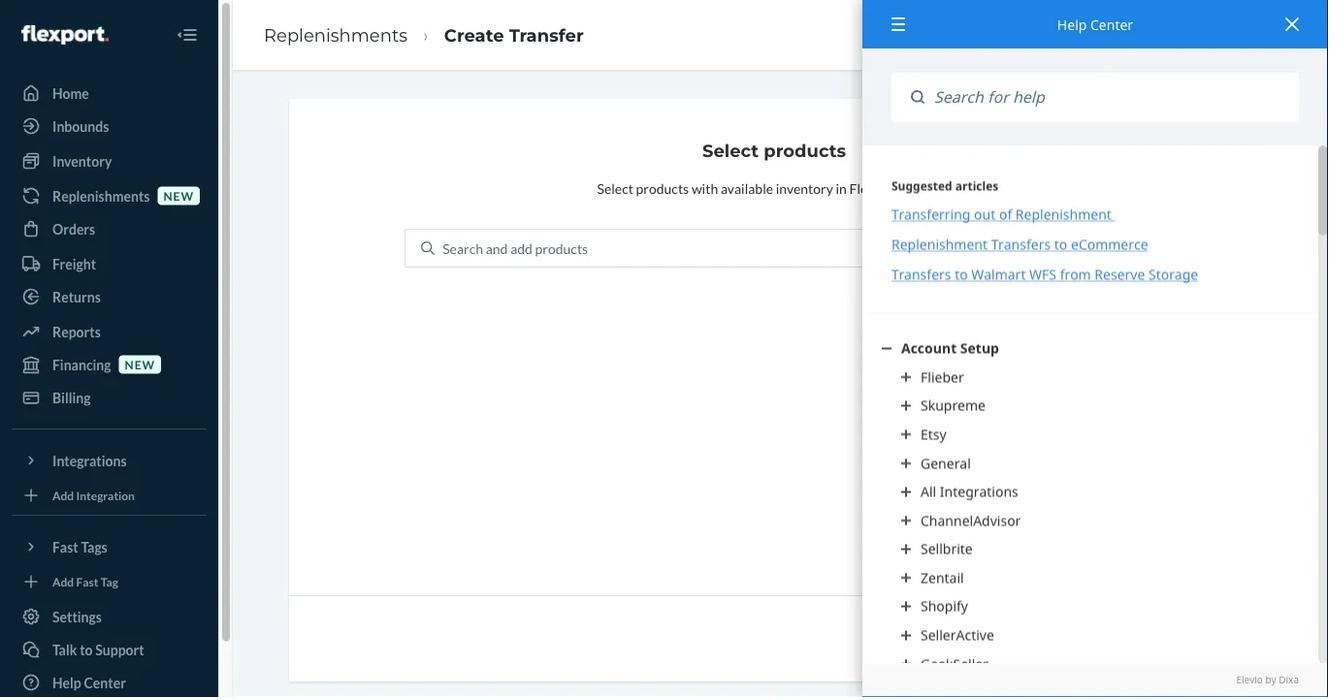 Task type: locate. For each thing, give the bounding box(es) containing it.
inbounds
[[52, 118, 109, 134]]

0 horizontal spatial help
[[52, 675, 81, 692]]

1 vertical spatial replenishments
[[52, 188, 150, 204]]

add fast tag
[[52, 575, 118, 589]]

add
[[52, 489, 74, 503], [52, 575, 74, 589]]

1 vertical spatial products
[[636, 180, 689, 197]]

0 vertical spatial new
[[163, 189, 194, 203]]

articles
[[956, 178, 999, 194]]

0 horizontal spatial new
[[125, 358, 155, 372]]

wfs
[[1030, 265, 1057, 284]]

breadcrumbs navigation
[[248, 7, 599, 63]]

select
[[703, 140, 759, 161], [597, 180, 634, 197]]

products right add
[[535, 240, 588, 257]]

1 vertical spatial replenishment
[[892, 235, 988, 254]]

products for select products
[[764, 140, 846, 161]]

1 horizontal spatial integrations
[[940, 483, 1019, 501]]

0 horizontal spatial help center
[[52, 675, 126, 692]]

create transfer
[[444, 24, 584, 46]]

2 horizontal spatial to
[[1055, 235, 1068, 254]]

ecommerce
[[1071, 235, 1149, 254]]

1 vertical spatial help
[[52, 675, 81, 692]]

elevio
[[1237, 674, 1264, 687]]

new for financing
[[125, 358, 155, 372]]

0 vertical spatial integrations
[[52, 453, 127, 469]]

billing
[[52, 390, 91, 406]]

zentail
[[921, 569, 964, 587]]

selleractive link
[[902, 626, 1280, 645]]

1 vertical spatial integrations
[[940, 483, 1019, 501]]

account setup
[[902, 339, 1000, 358]]

search image
[[421, 242, 435, 255]]

0 horizontal spatial replenishments
[[52, 188, 150, 204]]

inbounds link
[[12, 111, 207, 142]]

1 horizontal spatial products
[[636, 180, 689, 197]]

to up from
[[1055, 235, 1068, 254]]

new
[[163, 189, 194, 203], [125, 358, 155, 372]]

center down the talk to support button
[[84, 675, 126, 692]]

center up search search field
[[1091, 15, 1134, 33]]

2 vertical spatial products
[[535, 240, 588, 257]]

1 horizontal spatial help
[[1058, 15, 1087, 33]]

settings link
[[12, 602, 207, 633]]

settings
[[52, 609, 102, 626]]

freight
[[52, 256, 96, 272]]

replenishments
[[264, 24, 408, 46], [52, 188, 150, 204]]

1 horizontal spatial transfers
[[992, 235, 1051, 254]]

0 vertical spatial transfers
[[992, 235, 1051, 254]]

0 vertical spatial help center
[[1058, 15, 1134, 33]]

storage.
[[903, 180, 952, 197]]

select left with
[[597, 180, 634, 197]]

select up available
[[703, 140, 759, 161]]

account setup link
[[882, 339, 1300, 358]]

fast left the tags
[[52, 539, 78, 556]]

integrations
[[52, 453, 127, 469], [940, 483, 1019, 501]]

all integrations
[[921, 483, 1019, 501]]

integrations inside 'dropdown button'
[[52, 453, 127, 469]]

products up inventory at the right top
[[764, 140, 846, 161]]

1 horizontal spatial select
[[703, 140, 759, 161]]

1 add from the top
[[52, 489, 74, 503]]

2 horizontal spatial products
[[764, 140, 846, 161]]

transfers down of
[[992, 235, 1051, 254]]

0 horizontal spatial select
[[597, 180, 634, 197]]

add for add integration
[[52, 489, 74, 503]]

1 horizontal spatial help center
[[1058, 15, 1134, 33]]

all
[[921, 483, 937, 501]]

close navigation image
[[176, 23, 199, 47]]

2 add from the top
[[52, 575, 74, 589]]

help up search search field
[[1058, 15, 1087, 33]]

help center down talk to support
[[52, 675, 126, 692]]

0 vertical spatial replenishments
[[264, 24, 408, 46]]

reports link
[[12, 316, 207, 347]]

tag
[[101, 575, 118, 589]]

1 vertical spatial add
[[52, 575, 74, 589]]

reports
[[52, 324, 101, 340]]

sellbrite
[[921, 540, 973, 559]]

transfers
[[992, 235, 1051, 254], [892, 265, 952, 284]]

flexport
[[850, 180, 900, 197]]

0 vertical spatial fast
[[52, 539, 78, 556]]

replenishment down transferring
[[892, 235, 988, 254]]

0 vertical spatial products
[[764, 140, 846, 161]]

to left walmart
[[955, 265, 968, 284]]

1 horizontal spatial center
[[1091, 15, 1134, 33]]

select products with available inventory in flexport storage.
[[597, 180, 952, 197]]

1 vertical spatial fast
[[76, 575, 98, 589]]

0 vertical spatial add
[[52, 489, 74, 503]]

replenishment up replenishment transfers to ecommerce
[[1016, 205, 1112, 224]]

shopify
[[921, 598, 969, 616]]

new up orders link
[[163, 189, 194, 203]]

integrations up add integration
[[52, 453, 127, 469]]

help down talk in the left bottom of the page
[[52, 675, 81, 692]]

0 horizontal spatial center
[[84, 675, 126, 692]]

freight link
[[12, 248, 207, 280]]

shopify link
[[902, 598, 1280, 617]]

0 vertical spatial select
[[703, 140, 759, 161]]

0 vertical spatial to
[[1055, 235, 1068, 254]]

transfers down transferring
[[892, 265, 952, 284]]

1 horizontal spatial replenishment
[[1016, 205, 1112, 224]]

inventory
[[776, 180, 834, 197]]

talk to support button
[[12, 635, 207, 666]]

add integration
[[52, 489, 135, 503]]

fast left tag
[[76, 575, 98, 589]]

0 horizontal spatial integrations
[[52, 453, 127, 469]]

orders link
[[12, 214, 207, 245]]

integrations button
[[12, 445, 207, 477]]

center
[[1091, 15, 1134, 33], [84, 675, 126, 692]]

products left with
[[636, 180, 689, 197]]

replenishment
[[1016, 205, 1112, 224], [892, 235, 988, 254]]

home link
[[12, 78, 207, 109]]

1 vertical spatial new
[[125, 358, 155, 372]]

0 vertical spatial help
[[1058, 15, 1087, 33]]

0 horizontal spatial to
[[80, 642, 93, 659]]

2 vertical spatial to
[[80, 642, 93, 659]]

1 vertical spatial transfers
[[892, 265, 952, 284]]

help center link
[[12, 668, 207, 698]]

fast tags
[[52, 539, 107, 556]]

help center
[[1058, 15, 1134, 33], [52, 675, 126, 692]]

1 horizontal spatial new
[[163, 189, 194, 203]]

1 vertical spatial select
[[597, 180, 634, 197]]

1 horizontal spatial to
[[955, 265, 968, 284]]

reserve
[[1095, 265, 1146, 284]]

help center up search search field
[[1058, 15, 1134, 33]]

new down reports link
[[125, 358, 155, 372]]

1 horizontal spatial replenishments
[[264, 24, 408, 46]]

talk to support
[[52, 642, 144, 659]]

add left integration
[[52, 489, 74, 503]]

channeladvisor
[[921, 511, 1021, 530]]

to right talk in the left bottom of the page
[[80, 642, 93, 659]]

and
[[486, 240, 508, 257]]

products
[[764, 140, 846, 161], [636, 180, 689, 197], [535, 240, 588, 257]]

add integration link
[[12, 484, 207, 508]]

to inside button
[[80, 642, 93, 659]]

help
[[1058, 15, 1087, 33], [52, 675, 81, 692]]

integrations up channeladvisor
[[940, 483, 1019, 501]]

1 vertical spatial to
[[955, 265, 968, 284]]

add up settings
[[52, 575, 74, 589]]

general
[[921, 454, 971, 472]]



Task type: vqa. For each thing, say whether or not it's contained in the screenshot.
Replenishments link
yes



Task type: describe. For each thing, give the bounding box(es) containing it.
sellbrite link
[[902, 540, 1280, 559]]

flieber
[[921, 368, 964, 386]]

selleractive
[[921, 626, 995, 645]]

returns link
[[12, 281, 207, 313]]

search and add products
[[443, 240, 588, 257]]

elevio by dixa
[[1237, 674, 1300, 687]]

suggested articles
[[892, 178, 999, 194]]

inventory
[[52, 153, 112, 169]]

in
[[836, 180, 847, 197]]

1 vertical spatial center
[[84, 675, 126, 692]]

create
[[444, 24, 504, 46]]

tags
[[81, 539, 107, 556]]

of
[[1000, 205, 1012, 224]]

transfer
[[509, 24, 584, 46]]

add
[[511, 240, 533, 257]]

skupreme
[[921, 397, 986, 415]]

elevio by dixa link
[[892, 674, 1300, 688]]

create transfer link
[[444, 24, 584, 46]]

general link
[[902, 454, 1280, 473]]

returns
[[52, 289, 101, 305]]

dixa
[[1279, 674, 1300, 687]]

add for add fast tag
[[52, 575, 74, 589]]

storage
[[1149, 265, 1199, 284]]

flexport logo image
[[21, 25, 109, 45]]

billing link
[[12, 382, 207, 413]]

transferring out of replenishment
[[892, 205, 1116, 224]]

transfers to walmart wfs from reserve storage
[[892, 265, 1199, 284]]

0 vertical spatial center
[[1091, 15, 1134, 33]]

etsy link
[[902, 425, 1280, 444]]

replenishments link
[[264, 24, 408, 46]]

new for replenishments
[[163, 189, 194, 203]]

orders
[[52, 221, 95, 237]]

0 horizontal spatial replenishment
[[892, 235, 988, 254]]

products for select products with available inventory in flexport storage.
[[636, 180, 689, 197]]

available
[[721, 180, 774, 197]]

0 horizontal spatial products
[[535, 240, 588, 257]]

geekseller
[[921, 655, 989, 674]]

Search search field
[[925, 73, 1300, 122]]

search
[[443, 240, 483, 257]]

select for select products with available inventory in flexport storage.
[[597, 180, 634, 197]]

support
[[95, 642, 144, 659]]

0 vertical spatial replenishment
[[1016, 205, 1112, 224]]

flieber link
[[902, 368, 1280, 387]]

from
[[1061, 265, 1092, 284]]

replenishments inside breadcrumbs navigation
[[264, 24, 408, 46]]

inventory link
[[12, 146, 207, 177]]

select products
[[703, 140, 846, 161]]

all integrations link
[[902, 483, 1280, 502]]

with
[[692, 180, 718, 197]]

0 horizontal spatial transfers
[[892, 265, 952, 284]]

talk
[[52, 642, 77, 659]]

home
[[52, 85, 89, 101]]

transferring
[[892, 205, 971, 224]]

geekseller link
[[902, 655, 1280, 674]]

by
[[1266, 674, 1277, 687]]

to for support
[[80, 642, 93, 659]]

skupreme link
[[902, 397, 1280, 416]]

1 vertical spatial help center
[[52, 675, 126, 692]]

walmart
[[972, 265, 1026, 284]]

account
[[902, 339, 957, 358]]

add fast tag link
[[12, 571, 207, 594]]

integration
[[76, 489, 135, 503]]

fast tags button
[[12, 532, 207, 563]]

select for select products
[[703, 140, 759, 161]]

etsy
[[921, 425, 947, 444]]

zentail link
[[902, 569, 1280, 588]]

channeladvisor link
[[902, 511, 1280, 530]]

setup
[[961, 339, 1000, 358]]

out
[[975, 205, 996, 224]]

replenishment transfers to ecommerce
[[892, 235, 1149, 254]]

fast inside dropdown button
[[52, 539, 78, 556]]

suggested
[[892, 178, 953, 194]]

financing
[[52, 357, 111, 373]]

to for walmart
[[955, 265, 968, 284]]



